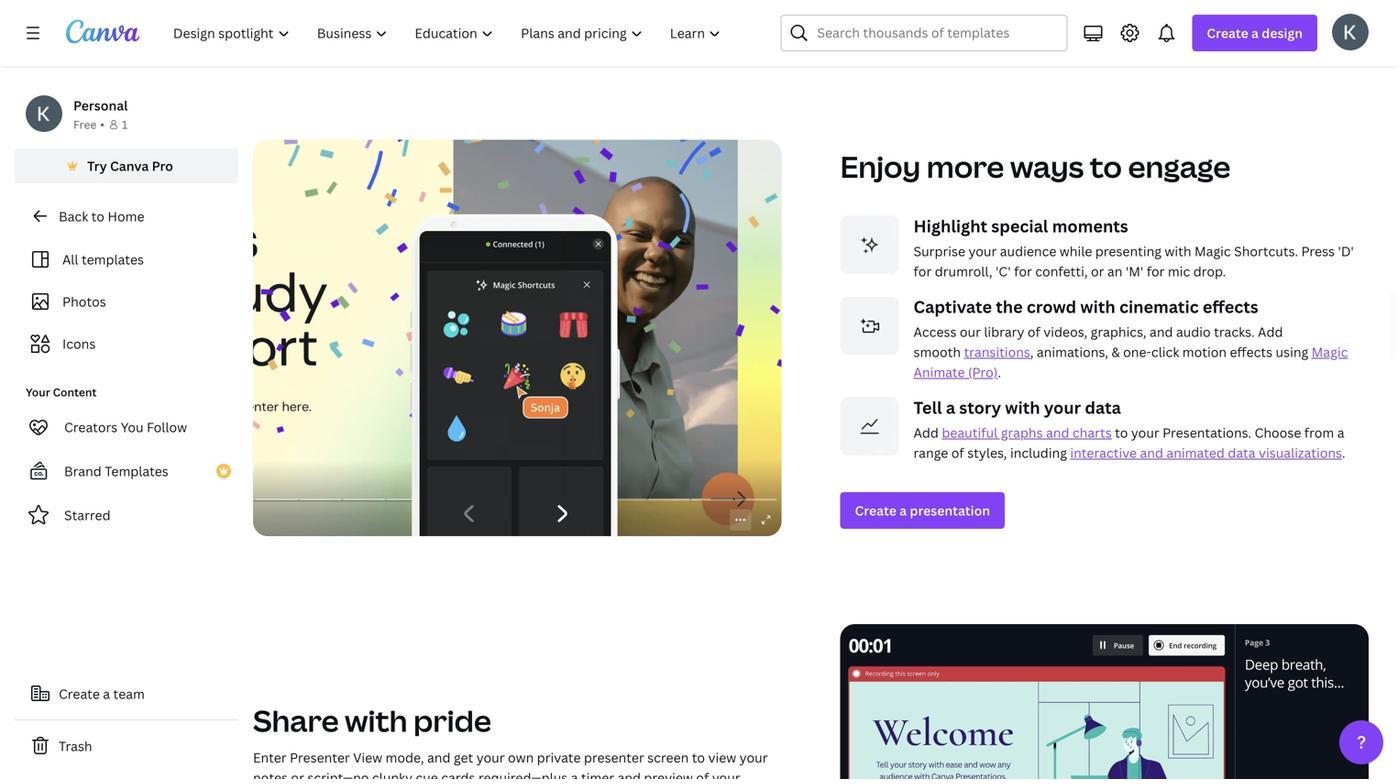 Task type: describe. For each thing, give the bounding box(es) containing it.
1 vertical spatial effects
[[1230, 343, 1273, 361]]

get
[[454, 749, 473, 766]]

1 for from the left
[[914, 263, 932, 280]]

animations,
[[1037, 343, 1109, 361]]

choose
[[1255, 424, 1302, 441]]

engage
[[1128, 147, 1231, 186]]

to inside to your presentations. choose from a range of styles, including
[[1115, 424, 1128, 441]]

ways
[[1010, 147, 1084, 186]]

all templates link
[[26, 242, 227, 277]]

using
[[1276, 343, 1309, 361]]

charts
[[1073, 424, 1112, 441]]

tell a story with your data
[[914, 396, 1121, 419]]

all
[[62, 251, 78, 268]]

presenting
[[1096, 242, 1162, 260]]

creators you follow link
[[15, 409, 238, 446]]

library
[[984, 323, 1025, 341]]

transitions link
[[964, 343, 1030, 361]]

clunky
[[372, 769, 413, 779]]

home
[[108, 208, 144, 225]]

brand templates
[[64, 463, 169, 480]]

preview
[[644, 769, 693, 779]]

from
[[1305, 424, 1334, 441]]

transitions , animations, & one-click motion effects using
[[964, 343, 1312, 361]]

top level navigation element
[[161, 15, 737, 51]]

a inside to your presentations. choose from a range of styles, including
[[1338, 424, 1345, 441]]

confetti,
[[1036, 263, 1088, 280]]

highlight special moments image
[[840, 215, 899, 274]]

and left the animated
[[1140, 444, 1164, 462]]

presenter
[[290, 749, 350, 766]]

try
[[87, 157, 107, 175]]

try canva pro button
[[15, 149, 238, 183]]

drop.
[[1194, 263, 1226, 280]]

starred
[[64, 507, 111, 524]]

of inside to your presentations. choose from a range of styles, including
[[952, 444, 964, 462]]

captivate the crowd with cinematic effects
[[914, 296, 1259, 318]]

content
[[53, 385, 97, 400]]

with inside highlight special moments surprise your audience while presenting with magic shortcuts. press 'd' for drumroll, 'c' for confetti, or an 'm' for mic drop.
[[1165, 242, 1192, 260]]

back
[[59, 208, 88, 225]]

and inside 'access our library of videos, graphics, and audio tracks. add smooth'
[[1150, 323, 1173, 341]]

presenter
[[584, 749, 644, 766]]

drumroll,
[[935, 263, 993, 280]]

create inside dropdown button
[[1207, 24, 1249, 42]]

captivate
[[914, 296, 992, 318]]

kendall parks image
[[1332, 14, 1369, 50]]

1 vertical spatial create a presentation
[[855, 502, 990, 519]]

trash link
[[15, 728, 238, 765]]

your
[[26, 385, 50, 400]]

to inside share with pride enter presenter view mode, and get your own private presenter screen to view your notes or script—no clunky cue cards required—plus a timer and preview of you
[[692, 749, 705, 766]]

create a team button
[[15, 676, 238, 712]]

a inside create a team button
[[103, 685, 110, 703]]

personal
[[73, 97, 128, 114]]

script—no
[[307, 769, 369, 779]]

'd'
[[1338, 242, 1354, 260]]

free
[[73, 117, 97, 132]]

create a design
[[1207, 24, 1303, 42]]

or for share with pride
[[291, 769, 304, 779]]

icons
[[62, 335, 96, 353]]

design
[[1262, 24, 1303, 42]]

view
[[708, 749, 737, 766]]

1 vertical spatial data
[[1228, 444, 1256, 462]]

team
[[113, 685, 145, 703]]

presentations.
[[1163, 424, 1252, 441]]

tell a story with your data image
[[840, 397, 899, 456]]

of inside share with pride enter presenter view mode, and get your own private presenter screen to view your notes or script—no clunky cue cards required—plus a timer and preview of you
[[696, 769, 709, 779]]

2 for from the left
[[1014, 263, 1032, 280]]

own
[[508, 749, 534, 766]]

enter
[[253, 749, 287, 766]]

'm'
[[1126, 263, 1144, 280]]

your inside highlight special moments surprise your audience while presenting with magic shortcuts. press 'd' for drumroll, 'c' for confetti, or an 'm' for mic drop.
[[969, 242, 997, 260]]

'c'
[[996, 263, 1011, 280]]

with inside share with pride enter presenter view mode, and get your own private presenter screen to view your notes or script—no clunky cue cards required—plus a timer and preview of you
[[345, 701, 408, 741]]

create a design button
[[1192, 15, 1318, 51]]

0 vertical spatial .
[[998, 363, 1001, 381]]

and up the including on the bottom right of page
[[1046, 424, 1070, 441]]

back to home link
[[15, 198, 238, 235]]

brand templates link
[[15, 453, 238, 490]]

animate
[[914, 363, 965, 381]]

transitions
[[964, 343, 1030, 361]]

trash
[[59, 738, 92, 755]]

pride
[[414, 701, 491, 741]]

try canva pro
[[87, 157, 173, 175]]

range
[[914, 444, 948, 462]]

the
[[996, 296, 1023, 318]]

one-
[[1123, 343, 1152, 361]]

starred link
[[15, 497, 238, 534]]

timer
[[581, 769, 614, 779]]

add beautiful graphs and charts
[[914, 424, 1112, 441]]

animated
[[1167, 444, 1225, 462]]

required—plus
[[479, 769, 568, 779]]

you
[[121, 419, 144, 436]]

preview of remote control feature on canva presentations image
[[253, 140, 782, 536]]

smooth
[[914, 343, 961, 361]]

special
[[992, 215, 1048, 237]]



Task type: locate. For each thing, give the bounding box(es) containing it.
access
[[914, 323, 957, 341]]

add up the "range"
[[914, 424, 939, 441]]

click
[[1152, 343, 1180, 361]]

interactive and animated data visualizations .
[[1070, 444, 1346, 462]]

1 vertical spatial create a presentation link
[[840, 492, 1005, 529]]

including
[[1010, 444, 1067, 462]]

templates
[[105, 463, 169, 480]]

1 horizontal spatial .
[[1342, 444, 1346, 462]]

magic up drop. on the right
[[1195, 242, 1231, 260]]

presentation for leftmost create a presentation "link"
[[323, 25, 403, 42]]

1 horizontal spatial for
[[1014, 263, 1032, 280]]

3 for from the left
[[1147, 263, 1165, 280]]

for down surprise
[[914, 263, 932, 280]]

mode,
[[386, 749, 424, 766]]

your up drumroll,
[[969, 242, 997, 260]]

0 vertical spatial data
[[1085, 396, 1121, 419]]

all templates
[[62, 251, 144, 268]]

0 vertical spatial of
[[1028, 323, 1041, 341]]

canva
[[110, 157, 149, 175]]

access our library of videos, graphics, and audio tracks. add smooth
[[914, 323, 1283, 361]]

&
[[1112, 343, 1120, 361]]

create a team
[[59, 685, 145, 703]]

highlight
[[914, 215, 988, 237]]

with up view at left bottom
[[345, 701, 408, 741]]

your up interactive
[[1131, 424, 1160, 441]]

or inside highlight special moments surprise your audience while presenting with magic shortcuts. press 'd' for drumroll, 'c' for confetti, or an 'm' for mic drop.
[[1091, 263, 1104, 280]]

enjoy
[[840, 147, 921, 186]]

0 horizontal spatial magic
[[1195, 242, 1231, 260]]

videos,
[[1044, 323, 1088, 341]]

•
[[100, 117, 104, 132]]

magic animate (pro)
[[914, 343, 1348, 381]]

back to home
[[59, 208, 144, 225]]

styles,
[[968, 444, 1007, 462]]

presentation for right create a presentation "link"
[[910, 502, 990, 519]]

presentation
[[323, 25, 403, 42], [910, 502, 990, 519]]

or right notes
[[291, 769, 304, 779]]

1 horizontal spatial or
[[1091, 263, 1104, 280]]

beautiful
[[942, 424, 998, 441]]

graphs
[[1001, 424, 1043, 441]]

magic inside "magic animate (pro)"
[[1312, 343, 1348, 361]]

templates
[[82, 251, 144, 268]]

share with pride enter presenter view mode, and get your own private presenter screen to view your notes or script—no clunky cue cards required—plus a timer and preview of you
[[253, 701, 771, 779]]

enjoy more ways to engage
[[840, 147, 1231, 186]]

photos
[[62, 293, 106, 310]]

cue
[[416, 769, 438, 779]]

add
[[1258, 323, 1283, 341], [914, 424, 939, 441]]

data down 'presentations.'
[[1228, 444, 1256, 462]]

add up the using
[[1258, 323, 1283, 341]]

create inside button
[[59, 685, 100, 703]]

for right 'm'
[[1147, 263, 1165, 280]]

to right "back"
[[91, 208, 104, 225]]

add inside 'access our library of videos, graphics, and audio tracks. add smooth'
[[1258, 323, 1283, 341]]

an
[[1108, 263, 1123, 280]]

and up cue
[[427, 749, 451, 766]]

0 horizontal spatial .
[[998, 363, 1001, 381]]

magic right the using
[[1312, 343, 1348, 361]]

1 horizontal spatial data
[[1228, 444, 1256, 462]]

and
[[1150, 323, 1173, 341], [1046, 424, 1070, 441], [1140, 444, 1164, 462], [427, 749, 451, 766], [618, 769, 641, 779]]

1 vertical spatial magic
[[1312, 343, 1348, 361]]

mic
[[1168, 263, 1191, 280]]

0 vertical spatial effects
[[1203, 296, 1259, 318]]

of down view
[[696, 769, 709, 779]]

to up interactive
[[1115, 424, 1128, 441]]

or left an
[[1091, 263, 1104, 280]]

your inside to your presentations. choose from a range of styles, including
[[1131, 424, 1160, 441]]

effects up tracks.
[[1203, 296, 1259, 318]]

follow
[[147, 419, 187, 436]]

creators you follow
[[64, 419, 187, 436]]

to right ways
[[1090, 147, 1122, 186]]

screen
[[648, 749, 689, 766]]

a inside share with pride enter presenter view mode, and get your own private presenter screen to view your notes or script—no clunky cue cards required—plus a timer and preview of you
[[571, 769, 578, 779]]

0 vertical spatial create a presentation
[[268, 25, 403, 42]]

of up ,
[[1028, 323, 1041, 341]]

2 horizontal spatial of
[[1028, 323, 1041, 341]]

1 horizontal spatial create a presentation link
[[840, 492, 1005, 529]]

data up charts
[[1085, 396, 1121, 419]]

pro
[[152, 157, 173, 175]]

effects down tracks.
[[1230, 343, 1273, 361]]

1 vertical spatial .
[[1342, 444, 1346, 462]]

with up "graphics,"
[[1081, 296, 1116, 318]]

tracks.
[[1214, 323, 1255, 341]]

surprise
[[914, 242, 966, 260]]

visualizations
[[1259, 444, 1342, 462]]

of down beautiful
[[952, 444, 964, 462]]

cards
[[441, 769, 475, 779]]

1 horizontal spatial add
[[1258, 323, 1283, 341]]

1 horizontal spatial of
[[952, 444, 964, 462]]

0 vertical spatial add
[[1258, 323, 1283, 341]]

view
[[353, 749, 382, 766]]

beautiful graphs and charts link
[[942, 424, 1112, 441]]

your up charts
[[1044, 396, 1081, 419]]

2 horizontal spatial for
[[1147, 263, 1165, 280]]

Search search field
[[817, 16, 1056, 50]]

1 horizontal spatial create a presentation
[[855, 502, 990, 519]]

to your presentations. choose from a range of styles, including
[[914, 424, 1345, 462]]

and up click
[[1150, 323, 1173, 341]]

0 horizontal spatial presentation
[[323, 25, 403, 42]]

notes
[[253, 769, 288, 779]]

with up graphs
[[1005, 396, 1040, 419]]

audio
[[1176, 323, 1211, 341]]

0 horizontal spatial or
[[291, 769, 304, 779]]

your right get
[[477, 749, 505, 766]]

magic inside highlight special moments surprise your audience while presenting with magic shortcuts. press 'd' for drumroll, 'c' for confetti, or an 'm' for mic drop.
[[1195, 242, 1231, 260]]

magic animate (pro) link
[[914, 343, 1348, 381]]

brand
[[64, 463, 102, 480]]

graphics,
[[1091, 323, 1147, 341]]

0 horizontal spatial of
[[696, 769, 709, 779]]

to left view
[[692, 749, 705, 766]]

0 horizontal spatial add
[[914, 424, 939, 441]]

and down presenter
[[618, 769, 641, 779]]

story
[[959, 396, 1001, 419]]

0 horizontal spatial data
[[1085, 396, 1121, 419]]

0 vertical spatial presentation
[[323, 25, 403, 42]]

our
[[960, 323, 981, 341]]

press
[[1302, 242, 1335, 260]]

None search field
[[781, 15, 1068, 51]]

1
[[122, 117, 128, 132]]

1 vertical spatial of
[[952, 444, 964, 462]]

private
[[537, 749, 581, 766]]

create a presentation link
[[253, 15, 418, 52], [840, 492, 1005, 529]]

0 vertical spatial create a presentation link
[[253, 15, 418, 52]]

magic
[[1195, 242, 1231, 260], [1312, 343, 1348, 361]]

for right 'c'
[[1014, 263, 1032, 280]]

while
[[1060, 242, 1092, 260]]

0 vertical spatial or
[[1091, 263, 1104, 280]]

0 vertical spatial magic
[[1195, 242, 1231, 260]]

0 horizontal spatial create a presentation
[[268, 25, 403, 42]]

crowd
[[1027, 296, 1077, 318]]

1 horizontal spatial magic
[[1312, 343, 1348, 361]]

shortcuts.
[[1234, 242, 1299, 260]]

for
[[914, 263, 932, 280], [1014, 263, 1032, 280], [1147, 263, 1165, 280]]

0 horizontal spatial create a presentation link
[[253, 15, 418, 52]]

.
[[998, 363, 1001, 381], [1342, 444, 1346, 462]]

free •
[[73, 117, 104, 132]]

or inside share with pride enter presenter view mode, and get your own private presenter screen to view your notes or script—no clunky cue cards required—plus a timer and preview of you
[[291, 769, 304, 779]]

moments
[[1052, 215, 1129, 237]]

1 vertical spatial presentation
[[910, 502, 990, 519]]

your right view
[[740, 749, 768, 766]]

tell
[[914, 396, 942, 419]]

more
[[927, 147, 1004, 186]]

with up mic
[[1165, 242, 1192, 260]]

photos link
[[26, 284, 227, 319]]

1 vertical spatial or
[[291, 769, 304, 779]]

(pro)
[[968, 363, 998, 381]]

effects
[[1203, 296, 1259, 318], [1230, 343, 1273, 361]]

captivate the crowd with cinematic effects image
[[840, 296, 899, 355]]

a
[[1252, 24, 1259, 42], [312, 25, 320, 42], [946, 396, 956, 419], [1338, 424, 1345, 441], [900, 502, 907, 519], [103, 685, 110, 703], [571, 769, 578, 779]]

1 horizontal spatial presentation
[[910, 502, 990, 519]]

1 vertical spatial add
[[914, 424, 939, 441]]

a inside create a design dropdown button
[[1252, 24, 1259, 42]]

or for highlight special moments
[[1091, 263, 1104, 280]]

with
[[1165, 242, 1192, 260], [1081, 296, 1116, 318], [1005, 396, 1040, 419], [345, 701, 408, 741]]

creators
[[64, 419, 118, 436]]

to
[[1090, 147, 1122, 186], [91, 208, 104, 225], [1115, 424, 1128, 441], [692, 749, 705, 766]]

0 horizontal spatial for
[[914, 263, 932, 280]]

2 vertical spatial of
[[696, 769, 709, 779]]

of inside 'access our library of videos, graphics, and audio tracks. add smooth'
[[1028, 323, 1041, 341]]

your content
[[26, 385, 97, 400]]



Task type: vqa. For each thing, say whether or not it's contained in the screenshot.
Photos Link
yes



